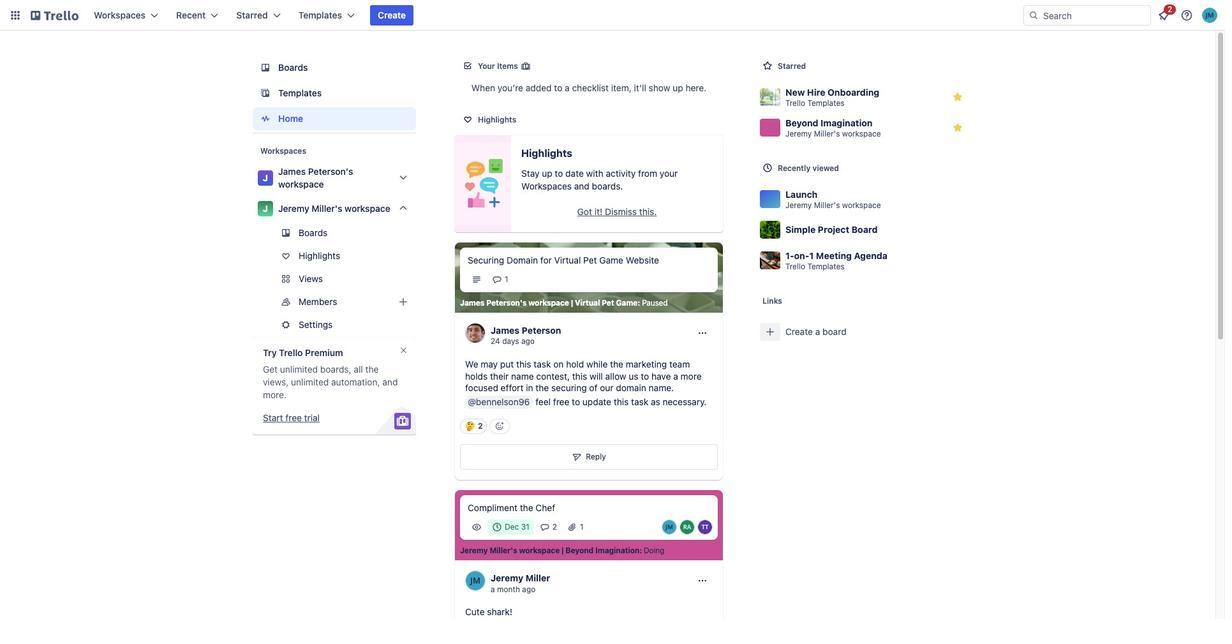 Task type: vqa. For each thing, say whether or not it's contained in the screenshot.
Create from template… icon
no



Task type: describe. For each thing, give the bounding box(es) containing it.
boards.
[[592, 181, 623, 191]]

project
[[818, 224, 849, 235]]

month
[[497, 584, 520, 594]]

compliment the chef
[[468, 502, 555, 513]]

of
[[589, 382, 598, 393]]

workspace for james peterson's workspace | virtual pet game : paused
[[529, 298, 569, 308]]

1 vertical spatial beyond
[[566, 546, 594, 555]]

free inside we may put this task on hold while the marketing team holds their name contest, this will allow us to have a more focused effort in the securing of our domain name. @bennelson96 feel free to update this task as necessary.
[[553, 396, 569, 407]]

workspaces inside stay up to date with activity from your workspaces and boards.
[[521, 181, 572, 191]]

recently
[[778, 163, 811, 173]]

james peterson's workspace
[[278, 166, 353, 190]]

1 vertical spatial game
[[616, 298, 638, 308]]

home link
[[253, 107, 416, 130]]

1 horizontal spatial starred
[[778, 61, 806, 71]]

name
[[511, 371, 534, 381]]

@bennelson96
[[468, 396, 530, 407]]

website
[[626, 255, 659, 265]]

when you're added to a checklist item, it'll show up here.
[[471, 82, 707, 93]]

1-
[[786, 250, 794, 261]]

boards,
[[320, 364, 351, 375]]

1 horizontal spatial 2
[[552, 522, 557, 532]]

with
[[586, 168, 604, 179]]

0 vertical spatial game
[[599, 255, 624, 265]]

feel
[[536, 396, 551, 407]]

update
[[583, 396, 611, 407]]

stay up to date with activity from your workspaces and boards.
[[521, 168, 678, 191]]

a inside the jeremy miller a month ago
[[491, 584, 495, 594]]

for
[[540, 255, 552, 265]]

add reaction image
[[489, 419, 510, 434]]

0 horizontal spatial imagination
[[595, 546, 640, 555]]

a inside create a board button
[[815, 326, 820, 337]]

onboarding
[[828, 86, 880, 97]]

highlights link
[[253, 246, 416, 266]]

miller's down james peterson's workspace
[[312, 203, 342, 214]]

click to unstar new hire onboarding. it will be removed from your starred list. image
[[951, 91, 964, 103]]

search image
[[1029, 10, 1039, 20]]

create button
[[370, 5, 414, 26]]

holds
[[465, 371, 488, 381]]

the inside try trello premium get unlimited boards, all the views, unlimited automation, and more.
[[365, 364, 379, 375]]

dismiss
[[605, 206, 637, 217]]

0 vertical spatial highlights
[[478, 115, 516, 124]]

beyond inside beyond imagination jeremy miller's workspace
[[786, 117, 819, 128]]

recently viewed
[[778, 163, 839, 173]]

will
[[590, 371, 603, 381]]

| for miller
[[562, 546, 564, 555]]

doing
[[644, 546, 664, 555]]

create for create a board
[[786, 326, 813, 337]]

item,
[[611, 82, 632, 93]]

james peterson 24 days ago
[[491, 325, 561, 346]]

more.
[[263, 389, 287, 400]]

simple project board link
[[755, 214, 973, 245]]

1 vertical spatial this
[[572, 371, 587, 381]]

shark!
[[487, 606, 512, 617]]

on
[[553, 359, 564, 370]]

links
[[763, 296, 782, 306]]

stay
[[521, 168, 540, 179]]

24
[[491, 337, 500, 346]]

your items
[[478, 61, 518, 71]]

to right added at left top
[[554, 82, 562, 93]]

compliment
[[468, 502, 518, 513]]

james peterson's workspace | virtual pet game : paused
[[460, 298, 668, 308]]

primary element
[[0, 0, 1225, 31]]

this.
[[639, 206, 657, 217]]

we may put this task on hold while the marketing team holds their name contest, this will allow us to have a more focused effort in the securing of our domain name. @bennelson96 feel free to update this task as necessary.
[[465, 359, 707, 407]]

jeremy miller (jeremymiller198) image
[[1202, 8, 1218, 23]]

settings link
[[253, 315, 416, 335]]

members link
[[253, 292, 416, 312]]

while
[[586, 359, 608, 370]]

the up the allow
[[610, 359, 624, 370]]

start free trial button
[[263, 412, 320, 424]]

allow
[[605, 371, 626, 381]]

up inside stay up to date with activity from your workspaces and boards.
[[542, 168, 552, 179]]

boards for highlights
[[299, 227, 328, 238]]

members
[[299, 296, 337, 307]]

hire
[[807, 86, 826, 97]]

miller's inside beyond imagination jeremy miller's workspace
[[814, 129, 840, 138]]

2 vertical spatial this
[[614, 396, 629, 407]]

get
[[263, 364, 278, 375]]

jeremy miller a month ago
[[491, 572, 550, 594]]

have
[[652, 371, 671, 381]]

our
[[600, 382, 614, 393]]

jeremy miller's workspace
[[278, 203, 390, 214]]

items
[[497, 61, 518, 71]]

securing domain for virtual pet game website
[[468, 255, 659, 265]]

checklist
[[572, 82, 609, 93]]

activity
[[606, 168, 636, 179]]

0 vertical spatial virtual
[[554, 255, 581, 265]]

show
[[649, 82, 670, 93]]

effort
[[501, 382, 524, 393]]

it'll
[[634, 82, 646, 93]]

in
[[526, 382, 533, 393]]

put
[[500, 359, 514, 370]]

simple
[[786, 224, 816, 235]]

templates link
[[253, 82, 416, 105]]

launch
[[786, 189, 818, 199]]

views
[[299, 273, 323, 284]]

more
[[681, 371, 702, 381]]

focused
[[465, 382, 498, 393]]

jeremy inside launch jeremy miller's workspace
[[786, 200, 812, 210]]

securing
[[468, 255, 504, 265]]

ago for peterson
[[521, 337, 535, 346]]

peterson's for james peterson's workspace
[[308, 166, 353, 177]]

0 horizontal spatial pet
[[583, 255, 597, 265]]

recent
[[176, 10, 206, 20]]

template board image
[[258, 86, 273, 101]]

james for james peterson 24 days ago
[[491, 325, 520, 336]]

0 vertical spatial unlimited
[[280, 364, 318, 375]]

date
[[566, 168, 584, 179]]

trial
[[304, 412, 320, 423]]

it!
[[595, 206, 603, 217]]

j for jeremy
[[263, 203, 268, 214]]

launch jeremy miller's workspace
[[786, 189, 881, 210]]

meeting
[[816, 250, 852, 261]]

a left checklist
[[565, 82, 570, 93]]

the right in
[[536, 382, 549, 393]]

templates inside templates link
[[278, 87, 322, 98]]

workspace inside launch jeremy miller's workspace
[[842, 200, 881, 210]]

as
[[651, 396, 660, 407]]



Task type: locate. For each thing, give the bounding box(es) containing it.
boards link for templates
[[253, 56, 416, 79]]

1 vertical spatial task
[[631, 396, 649, 407]]

workspace for james peterson's workspace
[[278, 179, 324, 190]]

recent button
[[169, 5, 226, 26]]

hold
[[566, 359, 584, 370]]

jeremy miller's workspace | beyond imagination : doing
[[460, 546, 664, 555]]

1 vertical spatial peterson's
[[486, 298, 527, 308]]

agenda
[[854, 250, 888, 261]]

imagination left doing
[[595, 546, 640, 555]]

jeremy for jeremy miller's workspace | beyond imagination : doing
[[460, 546, 488, 555]]

0 horizontal spatial task
[[534, 359, 551, 370]]

here.
[[686, 82, 707, 93]]

workspace up highlights link
[[345, 203, 390, 214]]

templates
[[298, 10, 342, 20], [278, 87, 322, 98], [808, 98, 845, 108], [808, 261, 845, 271]]

simple project board
[[786, 224, 878, 235]]

1 vertical spatial trello
[[786, 261, 805, 271]]

j for james
[[263, 172, 268, 183]]

1 horizontal spatial 1
[[580, 522, 584, 532]]

workspace inside james peterson's workspace
[[278, 179, 324, 190]]

and inside stay up to date with activity from your workspaces and boards.
[[574, 181, 590, 191]]

1 vertical spatial workspaces
[[260, 146, 306, 156]]

workspace inside beyond imagination jeremy miller's workspace
[[842, 129, 881, 138]]

1 horizontal spatial this
[[572, 371, 587, 381]]

new
[[786, 86, 805, 97]]

0 vertical spatial |
[[571, 298, 573, 308]]

boards link up highlights link
[[253, 223, 416, 243]]

ago right days
[[521, 337, 535, 346]]

up left here. at the top
[[673, 82, 683, 93]]

and right 'automation,'
[[382, 377, 398, 387]]

2 horizontal spatial 1
[[809, 250, 814, 261]]

2 vertical spatial workspaces
[[521, 181, 572, 191]]

1 up jeremy miller's workspace | beyond imagination : doing
[[580, 522, 584, 532]]

create
[[378, 10, 406, 20], [786, 326, 813, 337]]

open information menu image
[[1181, 9, 1193, 22]]

beyond
[[786, 117, 819, 128], [566, 546, 594, 555]]

1 vertical spatial pet
[[602, 298, 614, 308]]

0 vertical spatial boards link
[[253, 56, 416, 79]]

unlimited up views,
[[280, 364, 318, 375]]

trello down the new at the top of the page
[[786, 98, 805, 108]]

0 horizontal spatial 2
[[478, 421, 483, 431]]

2 horizontal spatial workspaces
[[521, 181, 572, 191]]

james up days
[[491, 325, 520, 336]]

workspace up peterson on the bottom of the page
[[529, 298, 569, 308]]

board image
[[258, 60, 273, 75]]

cute shark!
[[465, 606, 512, 617]]

chef
[[536, 502, 555, 513]]

jeremy for jeremy miller a month ago
[[491, 572, 523, 583]]

boards link for highlights
[[253, 223, 416, 243]]

workspace up miller
[[519, 546, 560, 555]]

0 horizontal spatial peterson's
[[308, 166, 353, 177]]

imagination down "new hire onboarding trello templates"
[[821, 117, 873, 128]]

james inside 'james peterson 24 days ago'
[[491, 325, 520, 336]]

0 vertical spatial workspaces
[[94, 10, 146, 20]]

domain
[[616, 382, 646, 393]]

may
[[481, 359, 498, 370]]

2 horizontal spatial this
[[614, 396, 629, 407]]

james inside james peterson's workspace
[[278, 166, 306, 177]]

ago down miller
[[522, 584, 536, 594]]

1 horizontal spatial peterson's
[[486, 298, 527, 308]]

0 horizontal spatial starred
[[236, 10, 268, 20]]

1 vertical spatial boards link
[[253, 223, 416, 243]]

ago inside the jeremy miller a month ago
[[522, 584, 536, 594]]

trello inside "new hire onboarding trello templates"
[[786, 98, 805, 108]]

dec
[[505, 522, 519, 532]]

highlights down "you're"
[[478, 115, 516, 124]]

game left website
[[599, 255, 624, 265]]

us
[[629, 371, 638, 381]]

their
[[490, 371, 509, 381]]

1 inside 1-on-1 meeting agenda trello templates
[[809, 250, 814, 261]]

1 vertical spatial boards
[[299, 227, 328, 238]]

1 vertical spatial virtual
[[575, 298, 600, 308]]

0 vertical spatial :
[[638, 298, 640, 308]]

0 vertical spatial task
[[534, 359, 551, 370]]

1 horizontal spatial highlights
[[478, 115, 516, 124]]

0 vertical spatial j
[[263, 172, 268, 183]]

to down securing
[[572, 396, 580, 407]]

task up contest,
[[534, 359, 551, 370]]

0 vertical spatial imagination
[[821, 117, 873, 128]]

jeremy down james peterson's workspace
[[278, 203, 309, 214]]

days
[[502, 337, 519, 346]]

1 vertical spatial james
[[460, 298, 485, 308]]

1 horizontal spatial create
[[786, 326, 813, 337]]

highlights up "stay"
[[521, 147, 572, 159]]

1 vertical spatial and
[[382, 377, 398, 387]]

jeremy down launch
[[786, 200, 812, 210]]

miller
[[526, 572, 550, 583]]

jeremy down compliment
[[460, 546, 488, 555]]

boards up highlights link
[[299, 227, 328, 238]]

a inside we may put this task on hold while the marketing team holds their name contest, this will allow us to have a more focused effort in the securing of our domain name. @bennelson96 feel free to update this task as necessary.
[[673, 371, 678, 381]]

templates down 'meeting'
[[808, 261, 845, 271]]

1 horizontal spatial and
[[574, 181, 590, 191]]

templates button
[[291, 5, 362, 26]]

cute
[[465, 606, 485, 617]]

got it! dismiss this. button
[[521, 202, 713, 222]]

from
[[638, 168, 657, 179]]

1 vertical spatial j
[[263, 203, 268, 214]]

0 vertical spatial free
[[553, 396, 569, 407]]

try
[[263, 347, 277, 358]]

boards link
[[253, 56, 416, 79], [253, 223, 416, 243]]

a left month on the left of page
[[491, 584, 495, 594]]

necessary.
[[663, 396, 707, 407]]

try trello premium get unlimited boards, all the views, unlimited automation, and more.
[[263, 347, 398, 400]]

0 horizontal spatial 1
[[505, 274, 508, 284]]

miller's up simple project board
[[814, 200, 840, 210]]

on-
[[794, 250, 809, 261]]

name.
[[649, 382, 674, 393]]

1 horizontal spatial beyond
[[786, 117, 819, 128]]

to right us
[[641, 371, 649, 381]]

this down domain
[[614, 396, 629, 407]]

this up name on the left of the page
[[516, 359, 531, 370]]

starred up the new at the top of the page
[[778, 61, 806, 71]]

jeremy up month on the left of page
[[491, 572, 523, 583]]

templates up home
[[278, 87, 322, 98]]

2 vertical spatial 1
[[580, 522, 584, 532]]

0 horizontal spatial free
[[285, 412, 302, 423]]

unlimited down boards,
[[291, 377, 329, 387]]

imagination inside beyond imagination jeremy miller's workspace
[[821, 117, 873, 128]]

virtual right for
[[554, 255, 581, 265]]

virtual down securing domain for virtual pet game website
[[575, 298, 600, 308]]

workspace for jeremy miller's workspace
[[345, 203, 390, 214]]

task left as
[[631, 396, 649, 407]]

1 vertical spatial imagination
[[595, 546, 640, 555]]

|
[[571, 298, 573, 308], [562, 546, 564, 555]]

1 horizontal spatial workspaces
[[260, 146, 306, 156]]

0 vertical spatial up
[[673, 82, 683, 93]]

jeremy for jeremy miller's workspace
[[278, 203, 309, 214]]

0 horizontal spatial and
[[382, 377, 398, 387]]

1 vertical spatial create
[[786, 326, 813, 337]]

automation,
[[331, 377, 380, 387]]

| left 'beyond imagination' link at the bottom of page
[[562, 546, 564, 555]]

create for create
[[378, 10, 406, 20]]

1 horizontal spatial task
[[631, 396, 649, 407]]

premium
[[305, 347, 343, 358]]

1 vertical spatial 1
[[505, 274, 508, 284]]

0 vertical spatial create
[[378, 10, 406, 20]]

1 j from the top
[[263, 172, 268, 183]]

1 horizontal spatial |
[[571, 298, 573, 308]]

your
[[660, 168, 678, 179]]

views,
[[263, 377, 289, 387]]

2 notifications image
[[1156, 8, 1172, 23]]

trello inside 1-on-1 meeting agenda trello templates
[[786, 261, 805, 271]]

board
[[852, 224, 878, 235]]

1 vertical spatial starred
[[778, 61, 806, 71]]

james down home
[[278, 166, 306, 177]]

boards for templates
[[278, 62, 308, 73]]

james down securing
[[460, 298, 485, 308]]

peterson's for james peterson's workspace | virtual pet game : paused
[[486, 298, 527, 308]]

1 boards link from the top
[[253, 56, 416, 79]]

all
[[354, 364, 363, 375]]

0 vertical spatial james
[[278, 166, 306, 177]]

create a board button
[[755, 317, 973, 347]]

1 vertical spatial :
[[640, 546, 642, 555]]

| for peterson
[[571, 298, 573, 308]]

1 down domain in the top of the page
[[505, 274, 508, 284]]

0 horizontal spatial create
[[378, 10, 406, 20]]

0 vertical spatial pet
[[583, 255, 597, 265]]

beyond imagination link
[[566, 546, 640, 556]]

a left board
[[815, 326, 820, 337]]

miller's inside launch jeremy miller's workspace
[[814, 200, 840, 210]]

the
[[610, 359, 624, 370], [365, 364, 379, 375], [536, 382, 549, 393], [520, 502, 533, 513]]

peterson's inside james peterson's workspace
[[308, 166, 353, 177]]

james for james peterson's workspace | virtual pet game : paused
[[460, 298, 485, 308]]

2 horizontal spatial james
[[491, 325, 520, 336]]

team
[[669, 359, 690, 370]]

0 horizontal spatial james
[[278, 166, 306, 177]]

free left trial
[[285, 412, 302, 423]]

beyond imagination jeremy miller's workspace
[[786, 117, 881, 138]]

jeremy inside beyond imagination jeremy miller's workspace
[[786, 129, 812, 138]]

workspace for jeremy miller's workspace | beyond imagination : doing
[[519, 546, 560, 555]]

create inside primary element
[[378, 10, 406, 20]]

0 vertical spatial starred
[[236, 10, 268, 20]]

domain
[[507, 255, 538, 265]]

templates inside "new hire onboarding trello templates"
[[808, 98, 845, 108]]

2 horizontal spatial highlights
[[521, 147, 572, 159]]

the left chef
[[520, 502, 533, 513]]

0 vertical spatial peterson's
[[308, 166, 353, 177]]

2 down chef
[[552, 522, 557, 532]]

boards
[[278, 62, 308, 73], [299, 227, 328, 238]]

ago for miller
[[522, 584, 536, 594]]

workspace up board
[[842, 200, 881, 210]]

0 horizontal spatial beyond
[[566, 546, 594, 555]]

2 boards link from the top
[[253, 223, 416, 243]]

free inside start free trial button
[[285, 412, 302, 423]]

peterson's
[[308, 166, 353, 177], [486, 298, 527, 308]]

reply
[[586, 452, 606, 461]]

you're
[[498, 82, 523, 93]]

virtual pet game link
[[575, 298, 638, 308]]

workspace down onboarding
[[842, 129, 881, 138]]

0 horizontal spatial highlights
[[299, 250, 340, 261]]

trello right 'try'
[[279, 347, 303, 358]]

2 left add reaction icon
[[478, 421, 483, 431]]

added
[[526, 82, 552, 93]]

1 vertical spatial 2
[[552, 522, 557, 532]]

got it! dismiss this.
[[577, 206, 657, 217]]

templates down hire on the right top of page
[[808, 98, 845, 108]]

2 vertical spatial highlights
[[299, 250, 340, 261]]

1 right the 1- at the right
[[809, 250, 814, 261]]

jeremy up recently
[[786, 129, 812, 138]]

0 horizontal spatial this
[[516, 359, 531, 370]]

boards right the 'board' icon
[[278, 62, 308, 73]]

miller's down the dec
[[490, 546, 517, 555]]

0 vertical spatial and
[[574, 181, 590, 191]]

to left date
[[555, 168, 563, 179]]

this down hold
[[572, 371, 587, 381]]

boards link up templates link
[[253, 56, 416, 79]]

free down securing
[[553, 396, 569, 407]]

Search field
[[1039, 6, 1151, 25]]

home image
[[258, 111, 273, 126]]

add image
[[396, 294, 411, 310]]

unlimited
[[280, 364, 318, 375], [291, 377, 329, 387]]

0 horizontal spatial |
[[562, 546, 564, 555]]

templates right the starred dropdown button
[[298, 10, 342, 20]]

1 vertical spatial |
[[562, 546, 564, 555]]

2
[[478, 421, 483, 431], [552, 522, 557, 532]]

pet left paused
[[602, 298, 614, 308]]

trello
[[786, 98, 805, 108], [786, 261, 805, 271], [279, 347, 303, 358]]

1 horizontal spatial pet
[[602, 298, 614, 308]]

pet
[[583, 255, 597, 265], [602, 298, 614, 308]]

starred up the 'board' icon
[[236, 10, 268, 20]]

0 vertical spatial this
[[516, 359, 531, 370]]

a
[[565, 82, 570, 93], [815, 326, 820, 337], [673, 371, 678, 381], [491, 584, 495, 594]]

0 vertical spatial 2
[[478, 421, 483, 431]]

1 horizontal spatial free
[[553, 396, 569, 407]]

jeremy inside the jeremy miller a month ago
[[491, 572, 523, 583]]

peterson's up 'james peterson 24 days ago'
[[486, 298, 527, 308]]

when
[[471, 82, 495, 93]]

task
[[534, 359, 551, 370], [631, 396, 649, 407]]

highlights up views
[[299, 250, 340, 261]]

highlights
[[478, 115, 516, 124], [521, 147, 572, 159], [299, 250, 340, 261]]

start free trial
[[263, 412, 320, 423]]

0 vertical spatial boards
[[278, 62, 308, 73]]

2 vertical spatial trello
[[279, 347, 303, 358]]

: left paused
[[638, 298, 640, 308]]

viewed
[[813, 163, 839, 173]]

miller's up viewed
[[814, 129, 840, 138]]

0 vertical spatial beyond
[[786, 117, 819, 128]]

1-on-1 meeting agenda trello templates
[[786, 250, 888, 271]]

settings
[[299, 319, 333, 330]]

0 vertical spatial trello
[[786, 98, 805, 108]]

templates inside templates dropdown button
[[298, 10, 342, 20]]

2 j from the top
[[263, 203, 268, 214]]

1 vertical spatial up
[[542, 168, 552, 179]]

back to home image
[[31, 5, 78, 26]]

0 vertical spatial ago
[[521, 337, 535, 346]]

a down team
[[673, 371, 678, 381]]

workspace up jeremy miller's workspace
[[278, 179, 324, 190]]

1 vertical spatial ago
[[522, 584, 536, 594]]

starred inside dropdown button
[[236, 10, 268, 20]]

1 horizontal spatial imagination
[[821, 117, 873, 128]]

workspaces button
[[86, 5, 166, 26]]

0 vertical spatial 1
[[809, 250, 814, 261]]

templates inside 1-on-1 meeting agenda trello templates
[[808, 261, 845, 271]]

ago
[[521, 337, 535, 346], [522, 584, 536, 594]]

to
[[554, 82, 562, 93], [555, 168, 563, 179], [641, 371, 649, 381], [572, 396, 580, 407]]

paused
[[642, 298, 668, 308]]

and down date
[[574, 181, 590, 191]]

0 horizontal spatial up
[[542, 168, 552, 179]]

up right "stay"
[[542, 168, 552, 179]]

peterson's up jeremy miller's workspace
[[308, 166, 353, 177]]

dec 31
[[505, 522, 530, 532]]

your
[[478, 61, 495, 71]]

create a board
[[786, 326, 847, 337]]

the right all
[[365, 364, 379, 375]]

| left virtual pet game link at the top of the page
[[571, 298, 573, 308]]

game left paused
[[616, 298, 638, 308]]

1 horizontal spatial up
[[673, 82, 683, 93]]

1 vertical spatial free
[[285, 412, 302, 423]]

workspaces inside dropdown button
[[94, 10, 146, 20]]

new hire onboarding trello templates
[[786, 86, 880, 108]]

0 horizontal spatial workspaces
[[94, 10, 146, 20]]

1 vertical spatial highlights
[[521, 147, 572, 159]]

2 vertical spatial james
[[491, 325, 520, 336]]

and inside try trello premium get unlimited boards, all the views, unlimited automation, and more.
[[382, 377, 398, 387]]

pet right for
[[583, 255, 597, 265]]

and
[[574, 181, 590, 191], [382, 377, 398, 387]]

james for james peterson's workspace
[[278, 166, 306, 177]]

1 horizontal spatial james
[[460, 298, 485, 308]]

starred button
[[229, 5, 288, 26]]

: left doing
[[640, 546, 642, 555]]

click to unstar beyond imagination. it will be removed from your starred list. image
[[951, 121, 964, 134]]

to inside stay up to date with activity from your workspaces and boards.
[[555, 168, 563, 179]]

1 vertical spatial unlimited
[[291, 377, 329, 387]]

trello inside try trello premium get unlimited boards, all the views, unlimited automation, and more.
[[279, 347, 303, 358]]

ago inside 'james peterson 24 days ago'
[[521, 337, 535, 346]]

trello down the 1- at the right
[[786, 261, 805, 271]]

this
[[516, 359, 531, 370], [572, 371, 587, 381], [614, 396, 629, 407]]

marketing
[[626, 359, 667, 370]]



